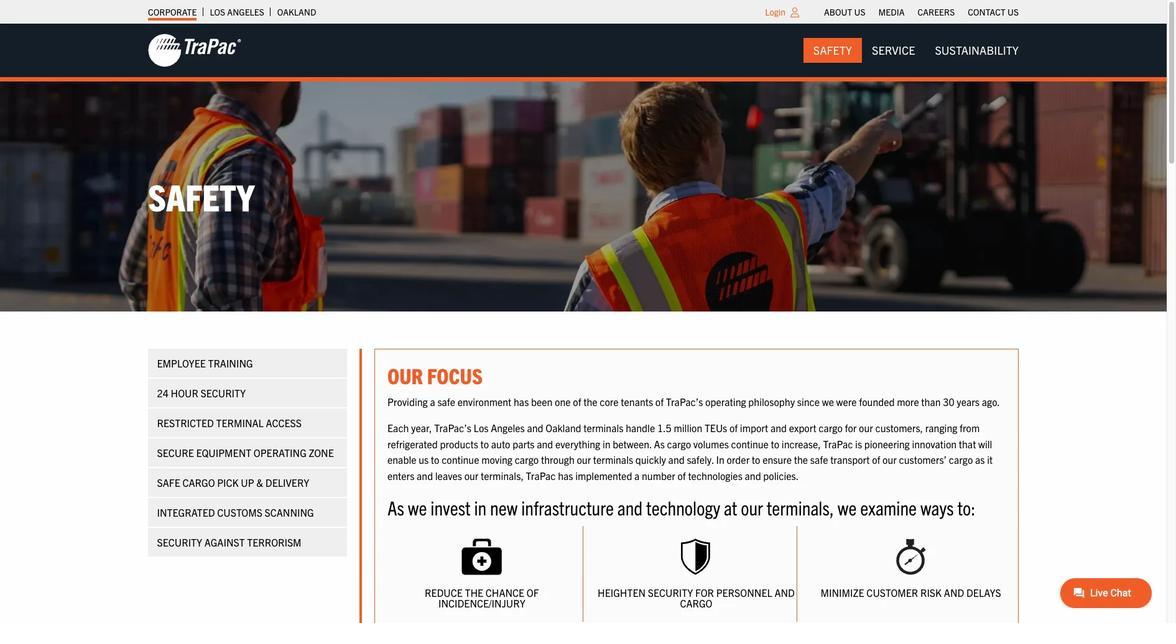 Task type: describe. For each thing, give the bounding box(es) containing it.
to up ensure
[[771, 438, 780, 450]]

safety menu item
[[804, 38, 862, 63]]

that
[[959, 438, 976, 450]]

handle
[[626, 422, 655, 434]]

personnel
[[716, 586, 772, 599]]

employee training link
[[148, 349, 347, 378]]

angeles inside 'each year, trapac's los angeles and oakland terminals handle 1.5 million teus of import and export cargo for our customers, ranging from refrigerated products to auto parts and everything in between. as cargo volumes continue to increase, trapac is pioneering innovation that will enable us to continue moving cargo through our terminals quickly and safely. in order to ensure the safe transport of our customers' cargo as it enters and leaves our terminals, trapac has implemented a number of technologies and policies.'
[[491, 422, 525, 434]]

ago.
[[982, 396, 1000, 408]]

and left "export"
[[771, 422, 787, 434]]

security inside 24 hour security 'link'
[[201, 387, 246, 399]]

1 horizontal spatial trapac's
[[666, 396, 703, 408]]

a inside 'each year, trapac's los angeles and oakland terminals handle 1.5 million teus of import and export cargo for our customers, ranging from refrigerated products to auto parts and everything in between. as cargo volumes continue to increase, trapac is pioneering innovation that will enable us to continue moving cargo through our terminals quickly and safely. in order to ensure the safe transport of our customers' cargo as it enters and leaves our terminals, trapac has implemented a number of technologies and policies.'
[[635, 469, 640, 482]]

core
[[600, 396, 619, 408]]

each
[[388, 422, 409, 434]]

delivery
[[266, 477, 310, 489]]

terrorism
[[247, 536, 302, 549]]

year,
[[411, 422, 432, 434]]

login
[[765, 6, 786, 17]]

ensure
[[763, 454, 792, 466]]

employee
[[157, 357, 206, 370]]

were
[[836, 396, 857, 408]]

it
[[987, 454, 993, 466]]

as inside 'each year, trapac's los angeles and oakland terminals handle 1.5 million teus of import and export cargo for our customers, ranging from refrigerated products to auto parts and everything in between. as cargo volumes continue to increase, trapac is pioneering innovation that will enable us to continue moving cargo through our terminals quickly and safely. in order to ensure the safe transport of our customers' cargo as it enters and leaves our terminals, trapac has implemented a number of technologies and policies.'
[[654, 438, 665, 450]]

in inside 'each year, trapac's los angeles and oakland terminals handle 1.5 million teus of import and export cargo for our customers, ranging from refrigerated products to auto parts and everything in between. as cargo volumes continue to increase, trapac is pioneering innovation that will enable us to continue moving cargo through our terminals quickly and safely. in order to ensure the safe transport of our customers' cargo as it enters and leaves our terminals, trapac has implemented a number of technologies and policies.'
[[603, 438, 611, 450]]

against
[[205, 536, 245, 549]]

examine
[[860, 495, 917, 520]]

risk
[[921, 586, 942, 599]]

of down pioneering at the right bottom
[[872, 454, 880, 466]]

1 horizontal spatial we
[[822, 396, 834, 408]]

safety inside menu item
[[814, 43, 852, 57]]

&
[[257, 477, 264, 489]]

of
[[527, 586, 539, 599]]

invest
[[431, 495, 471, 520]]

cargo
[[183, 477, 215, 489]]

1 vertical spatial terminals
[[593, 454, 633, 466]]

customer
[[867, 586, 918, 599]]

about us link
[[824, 3, 866, 21]]

our right at
[[741, 495, 763, 520]]

been
[[531, 396, 553, 408]]

integrated customs scanning
[[157, 506, 314, 519]]

the inside 'each year, trapac's los angeles and oakland terminals handle 1.5 million teus of import and export cargo for our customers, ranging from refrigerated products to auto parts and everything in between. as cargo volumes continue to increase, trapac is pioneering innovation that will enable us to continue moving cargo through our terminals quickly and safely. in order to ensure the safe transport of our customers' cargo as it enters and leaves our terminals, trapac has implemented a number of technologies and policies.'
[[794, 454, 808, 466]]

los inside 'each year, trapac's los angeles and oakland terminals handle 1.5 million teus of import and export cargo for our customers, ranging from refrigerated products to auto parts and everything in between. as cargo volumes continue to increase, trapac is pioneering innovation that will enable us to continue moving cargo through our terminals quickly and safely. in order to ensure the safe transport of our customers' cargo as it enters and leaves our terminals, trapac has implemented a number of technologies and policies.'
[[474, 422, 489, 434]]

chance
[[486, 586, 524, 599]]

24
[[157, 387, 169, 399]]

new
[[490, 495, 518, 520]]

customers'
[[899, 454, 947, 466]]

through
[[541, 454, 575, 466]]

number
[[642, 469, 675, 482]]

security against terrorism link
[[148, 528, 347, 557]]

0 vertical spatial oakland
[[277, 6, 316, 17]]

has inside 'each year, trapac's los angeles and oakland terminals handle 1.5 million teus of import and export cargo for our customers, ranging from refrigerated products to auto parts and everything in between. as cargo volumes continue to increase, trapac is pioneering innovation that will enable us to continue moving cargo through our terminals quickly and safely. in order to ensure the safe transport of our customers' cargo as it enters and leaves our terminals, trapac has implemented a number of technologies and policies.'
[[558, 469, 573, 482]]

implemented
[[576, 469, 632, 482]]

login link
[[765, 6, 786, 17]]

access
[[266, 417, 302, 429]]

technology
[[646, 495, 721, 520]]

about
[[824, 6, 852, 17]]

media link
[[879, 3, 905, 21]]

24 hour security
[[157, 387, 246, 399]]

focus
[[427, 362, 483, 389]]

1 vertical spatial safety
[[148, 174, 255, 219]]

los angeles link
[[210, 3, 264, 21]]

1 horizontal spatial continue
[[731, 438, 769, 450]]

pioneering
[[865, 438, 910, 450]]

2 horizontal spatial we
[[838, 495, 857, 520]]

media
[[879, 6, 905, 17]]

employee training
[[157, 357, 253, 370]]

more
[[897, 396, 919, 408]]

infrastructure
[[521, 495, 614, 520]]

founded
[[859, 396, 895, 408]]

is
[[855, 438, 862, 450]]

between.
[[613, 438, 652, 450]]

leaves
[[435, 469, 462, 482]]

safe cargo pick up & delivery
[[157, 477, 310, 489]]

cargo
[[680, 597, 713, 610]]

operating
[[705, 396, 746, 408]]

volumes
[[693, 438, 729, 450]]

environment
[[458, 396, 512, 408]]

minimize
[[821, 586, 864, 599]]

terminals, inside 'each year, trapac's los angeles and oakland terminals handle 1.5 million teus of import and export cargo for our customers, ranging from refrigerated products to auto parts and everything in between. as cargo volumes continue to increase, trapac is pioneering innovation that will enable us to continue moving cargo through our terminals quickly and safely. in order to ensure the safe transport of our customers' cargo as it enters and leaves our terminals, trapac has implemented a number of technologies and policies.'
[[481, 469, 524, 482]]

order
[[727, 454, 750, 466]]

providing a safe environment has been one of the core tenants of trapac's operating philosophy since we were founded more than 30 years ago.
[[388, 396, 1000, 408]]

equipment
[[197, 447, 252, 459]]

cargo down parts
[[515, 454, 539, 466]]

quickly
[[636, 454, 666, 466]]

menu bar containing safety
[[804, 38, 1029, 63]]

and up through
[[537, 438, 553, 450]]

one
[[555, 396, 571, 408]]

security inside security against terrorism link
[[157, 536, 203, 549]]

safety link
[[804, 38, 862, 63]]

us for about us
[[854, 6, 866, 17]]

innovation
[[912, 438, 957, 450]]

us
[[419, 454, 429, 466]]

light image
[[791, 7, 799, 17]]

auto
[[491, 438, 510, 450]]

secure
[[157, 447, 194, 459]]

security
[[648, 586, 693, 599]]

the
[[465, 586, 483, 599]]



Task type: locate. For each thing, give the bounding box(es) containing it.
and left safely.
[[668, 454, 685, 466]]

a
[[430, 396, 435, 408], [635, 469, 640, 482]]

us
[[854, 6, 866, 17], [1008, 6, 1019, 17]]

in left new
[[474, 495, 487, 520]]

has down through
[[558, 469, 573, 482]]

0 vertical spatial safety
[[814, 43, 852, 57]]

and down order
[[745, 469, 761, 482]]

incidence/injury
[[438, 597, 525, 610]]

to:
[[958, 495, 976, 520]]

0 vertical spatial continue
[[731, 438, 769, 450]]

cargo down that
[[949, 454, 973, 466]]

safe inside 'each year, trapac's los angeles and oakland terminals handle 1.5 million teus of import and export cargo for our customers, ranging from refrigerated products to auto parts and everything in between. as cargo volumes continue to increase, trapac is pioneering innovation that will enable us to continue moving cargo through our terminals quickly and safely. in order to ensure the safe transport of our customers' cargo as it enters and leaves our terminals, trapac has implemented a number of technologies and policies.'
[[810, 454, 828, 466]]

0 vertical spatial terminals
[[584, 422, 624, 434]]

trapac down through
[[526, 469, 556, 482]]

we left the examine
[[838, 495, 857, 520]]

the
[[584, 396, 598, 408], [794, 454, 808, 466]]

1 vertical spatial terminals,
[[767, 495, 834, 520]]

1 vertical spatial the
[[794, 454, 808, 466]]

corporate link
[[148, 3, 197, 21]]

trapac's up products
[[434, 422, 471, 434]]

1 vertical spatial in
[[474, 495, 487, 520]]

continue down import
[[731, 438, 769, 450]]

oakland right los angeles
[[277, 6, 316, 17]]

and right risk
[[944, 586, 964, 599]]

from
[[960, 422, 980, 434]]

and down implemented
[[618, 495, 643, 520]]

1 horizontal spatial los
[[474, 422, 489, 434]]

a down quickly
[[635, 469, 640, 482]]

oakland up the 'everything'
[[546, 422, 581, 434]]

1 vertical spatial los
[[474, 422, 489, 434]]

sustainability link
[[925, 38, 1029, 63]]

as down enters
[[388, 495, 404, 520]]

1 horizontal spatial in
[[603, 438, 611, 450]]

in
[[716, 454, 725, 466]]

1 horizontal spatial as
[[654, 438, 665, 450]]

hour
[[171, 387, 199, 399]]

us for contact us
[[1008, 6, 1019, 17]]

to
[[481, 438, 489, 450], [771, 438, 780, 450], [431, 454, 439, 466], [752, 454, 760, 466]]

everything
[[556, 438, 600, 450]]

the left core
[[584, 396, 598, 408]]

1 vertical spatial a
[[635, 469, 640, 482]]

restricted
[[157, 417, 214, 429]]

we left were
[[822, 396, 834, 408]]

1.5
[[657, 422, 672, 434]]

has left been
[[514, 396, 529, 408]]

1 vertical spatial oakland
[[546, 422, 581, 434]]

1 us from the left
[[854, 6, 866, 17]]

0 horizontal spatial terminals,
[[481, 469, 524, 482]]

our
[[859, 422, 873, 434], [577, 454, 591, 466], [883, 454, 897, 466], [464, 469, 479, 482], [741, 495, 763, 520]]

1 horizontal spatial trapac
[[823, 438, 853, 450]]

0 vertical spatial terminals,
[[481, 469, 524, 482]]

as
[[654, 438, 665, 450], [388, 495, 404, 520]]

parts
[[513, 438, 535, 450]]

of right 'teus'
[[730, 422, 738, 434]]

and inside heighten security for personnel and cargo
[[775, 586, 795, 599]]

0 horizontal spatial a
[[430, 396, 435, 408]]

zone
[[309, 447, 334, 459]]

ways
[[921, 495, 954, 520]]

and up parts
[[527, 422, 543, 434]]

los down environment
[[474, 422, 489, 434]]

0 vertical spatial has
[[514, 396, 529, 408]]

2 us from the left
[[1008, 6, 1019, 17]]

safely.
[[687, 454, 714, 466]]

integrated customs scanning link
[[148, 498, 347, 527]]

security down integrated
[[157, 536, 203, 549]]

0 horizontal spatial los
[[210, 6, 225, 17]]

0 vertical spatial angeles
[[227, 6, 264, 17]]

of right tenants
[[656, 396, 664, 408]]

menu bar up service
[[818, 3, 1025, 21]]

our down the 'everything'
[[577, 454, 591, 466]]

of right one
[[573, 396, 581, 408]]

cargo down million
[[667, 438, 691, 450]]

our right leaves
[[464, 469, 479, 482]]

0 horizontal spatial in
[[474, 495, 487, 520]]

0 horizontal spatial oakland
[[277, 6, 316, 17]]

los up 'corporate' image
[[210, 6, 225, 17]]

1 vertical spatial safe
[[810, 454, 828, 466]]

corporate image
[[148, 33, 241, 68]]

tenants
[[621, 396, 653, 408]]

safe cargo pick up & delivery link
[[148, 469, 347, 497]]

1 horizontal spatial has
[[558, 469, 573, 482]]

los inside "link"
[[210, 6, 225, 17]]

0 horizontal spatial continue
[[442, 454, 479, 466]]

for
[[695, 586, 714, 599]]

0 vertical spatial menu bar
[[818, 3, 1025, 21]]

will
[[979, 438, 992, 450]]

0 vertical spatial safe
[[438, 396, 455, 408]]

terminals up implemented
[[593, 454, 633, 466]]

delays
[[967, 586, 1001, 599]]

0 horizontal spatial the
[[584, 396, 598, 408]]

0 vertical spatial the
[[584, 396, 598, 408]]

us right contact
[[1008, 6, 1019, 17]]

oakland inside 'each year, trapac's los angeles and oakland terminals handle 1.5 million teus of import and export cargo for our customers, ranging from refrigerated products to auto parts and everything in between. as cargo volumes continue to increase, trapac is pioneering innovation that will enable us to continue moving cargo through our terminals quickly and safely. in order to ensure the safe transport of our customers' cargo as it enters and leaves our terminals, trapac has implemented a number of technologies and policies.'
[[546, 422, 581, 434]]

security against terrorism
[[157, 536, 302, 549]]

secure equipment operating zone link
[[148, 439, 347, 467]]

policies.
[[763, 469, 799, 482]]

menu bar
[[818, 3, 1025, 21], [804, 38, 1029, 63]]

trapac's up million
[[666, 396, 703, 408]]

heighten security for personnel and cargo
[[598, 586, 795, 610]]

1 horizontal spatial us
[[1008, 6, 1019, 17]]

providing
[[388, 396, 428, 408]]

angeles left the oakland link
[[227, 6, 264, 17]]

menu bar containing about us
[[818, 3, 1025, 21]]

our
[[388, 362, 423, 389]]

training
[[208, 357, 253, 370]]

security up the restricted terminal access at the left bottom
[[201, 387, 246, 399]]

1 horizontal spatial a
[[635, 469, 640, 482]]

0 horizontal spatial angeles
[[227, 6, 264, 17]]

0 horizontal spatial we
[[408, 495, 427, 520]]

moving
[[482, 454, 513, 466]]

angeles inside "link"
[[227, 6, 264, 17]]

and right personnel at the bottom right of page
[[775, 586, 795, 599]]

1 vertical spatial menu bar
[[804, 38, 1029, 63]]

we
[[822, 396, 834, 408], [408, 495, 427, 520], [838, 495, 857, 520]]

0 vertical spatial security
[[201, 387, 246, 399]]

export
[[789, 422, 817, 434]]

1 horizontal spatial and
[[944, 586, 964, 599]]

restricted terminal access
[[157, 417, 302, 429]]

careers link
[[918, 3, 955, 21]]

our right for
[[859, 422, 873, 434]]

cargo
[[819, 422, 843, 434], [667, 438, 691, 450], [515, 454, 539, 466], [949, 454, 973, 466]]

terminals down core
[[584, 422, 624, 434]]

minimize customer risk and delays
[[821, 586, 1001, 599]]

us right about
[[854, 6, 866, 17]]

heighten
[[598, 586, 646, 599]]

0 horizontal spatial trapac
[[526, 469, 556, 482]]

trapac's inside 'each year, trapac's los angeles and oakland terminals handle 1.5 million teus of import and export cargo for our customers, ranging from refrigerated products to auto parts and everything in between. as cargo volumes continue to increase, trapac is pioneering innovation that will enable us to continue moving cargo through our terminals quickly and safely. in order to ensure the safe transport of our customers' cargo as it enters and leaves our terminals, trapac has implemented a number of technologies and policies.'
[[434, 422, 471, 434]]

los
[[210, 6, 225, 17], [474, 422, 489, 434]]

and down the us
[[417, 469, 433, 482]]

oakland
[[277, 6, 316, 17], [546, 422, 581, 434]]

up
[[241, 477, 254, 489]]

1 horizontal spatial terminals,
[[767, 495, 834, 520]]

0 vertical spatial in
[[603, 438, 611, 450]]

contact us link
[[968, 3, 1019, 21]]

safe down focus
[[438, 396, 455, 408]]

0 vertical spatial as
[[654, 438, 665, 450]]

safe
[[157, 477, 181, 489]]

the down increase,
[[794, 454, 808, 466]]

we left invest
[[408, 495, 427, 520]]

each year, trapac's los angeles and oakland terminals handle 1.5 million teus of import and export cargo for our customers, ranging from refrigerated products to auto parts and everything in between. as cargo volumes continue to increase, trapac is pioneering innovation that will enable us to continue moving cargo through our terminals quickly and safely. in order to ensure the safe transport of our customers' cargo as it enters and leaves our terminals, trapac has implemented a number of technologies and policies.
[[388, 422, 993, 482]]

to left auto at the bottom
[[481, 438, 489, 450]]

to right order
[[752, 454, 760, 466]]

1 vertical spatial trapac's
[[434, 422, 471, 434]]

0 horizontal spatial and
[[775, 586, 795, 599]]

trapac's
[[666, 396, 703, 408], [434, 422, 471, 434]]

teus
[[705, 422, 727, 434]]

1 horizontal spatial angeles
[[491, 422, 525, 434]]

as down 1.5
[[654, 438, 665, 450]]

menu bar down the careers link
[[804, 38, 1029, 63]]

service
[[872, 43, 915, 57]]

0 horizontal spatial has
[[514, 396, 529, 408]]

continue down products
[[442, 454, 479, 466]]

as
[[975, 454, 985, 466]]

2 and from the left
[[944, 586, 964, 599]]

terminals
[[584, 422, 624, 434], [593, 454, 633, 466]]

1 horizontal spatial safety
[[814, 43, 852, 57]]

in left the between.
[[603, 438, 611, 450]]

0 vertical spatial trapac
[[823, 438, 853, 450]]

to right the us
[[431, 454, 439, 466]]

than
[[921, 396, 941, 408]]

terminals, down the policies.
[[767, 495, 834, 520]]

secure equipment operating zone
[[157, 447, 334, 459]]

transport
[[831, 454, 870, 466]]

0 horizontal spatial safe
[[438, 396, 455, 408]]

continue
[[731, 438, 769, 450], [442, 454, 479, 466]]

0 horizontal spatial us
[[854, 6, 866, 17]]

our down pioneering at the right bottom
[[883, 454, 897, 466]]

years
[[957, 396, 980, 408]]

of right number
[[678, 469, 686, 482]]

at
[[724, 495, 737, 520]]

safety
[[814, 43, 852, 57], [148, 174, 255, 219]]

0 vertical spatial los
[[210, 6, 225, 17]]

1 vertical spatial has
[[558, 469, 573, 482]]

trapac
[[823, 438, 853, 450], [526, 469, 556, 482]]

1 and from the left
[[775, 586, 795, 599]]

philosophy
[[749, 396, 795, 408]]

safe down increase,
[[810, 454, 828, 466]]

ranging
[[925, 422, 958, 434]]

1 horizontal spatial oakland
[[546, 422, 581, 434]]

0 horizontal spatial trapac's
[[434, 422, 471, 434]]

reduce the chance of incidence/injury
[[425, 586, 539, 610]]

1 horizontal spatial the
[[794, 454, 808, 466]]

1 vertical spatial angeles
[[491, 422, 525, 434]]

0 vertical spatial a
[[430, 396, 435, 408]]

1 vertical spatial as
[[388, 495, 404, 520]]

trapac up transport
[[823, 438, 853, 450]]

terminals, down moving
[[481, 469, 524, 482]]

terminal
[[217, 417, 264, 429]]

1 vertical spatial trapac
[[526, 469, 556, 482]]

1 vertical spatial security
[[157, 536, 203, 549]]

sustainability
[[935, 43, 1019, 57]]

a right 'providing'
[[430, 396, 435, 408]]

0 horizontal spatial as
[[388, 495, 404, 520]]

1 vertical spatial continue
[[442, 454, 479, 466]]

0 vertical spatial trapac's
[[666, 396, 703, 408]]

angeles up auto at the bottom
[[491, 422, 525, 434]]

customs
[[218, 506, 263, 519]]

0 horizontal spatial safety
[[148, 174, 255, 219]]

cargo left for
[[819, 422, 843, 434]]

1 horizontal spatial safe
[[810, 454, 828, 466]]

los angeles
[[210, 6, 264, 17]]



Task type: vqa. For each thing, say whether or not it's contained in the screenshot.
right the Container
no



